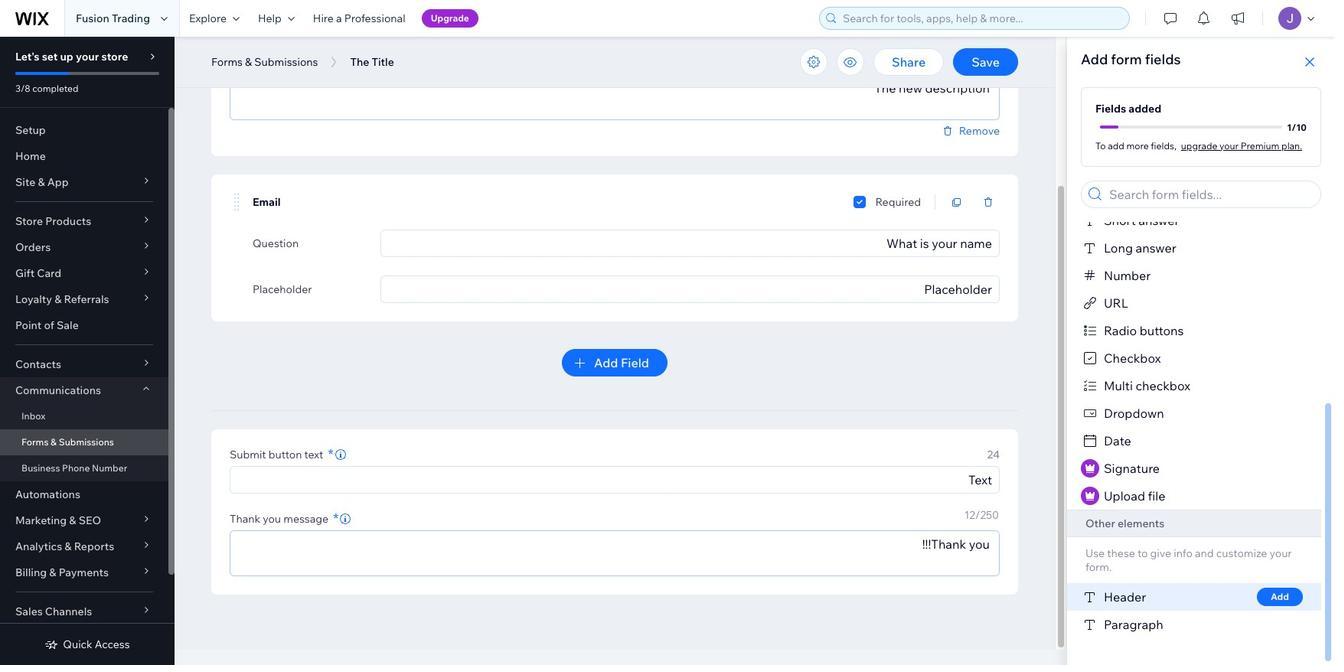Task type: vqa. For each thing, say whether or not it's contained in the screenshot.
testimonials within Video & Image Slider Gallery Images, photos, videos, testimonials slideshow
no



Task type: locate. For each thing, give the bounding box(es) containing it.
* for submit button text *
[[328, 446, 334, 463]]

upload
[[1105, 489, 1146, 504]]

Search form fields... field
[[1105, 182, 1317, 208]]

12
[[965, 509, 976, 522]]

remove button
[[941, 124, 1000, 138]]

1 vertical spatial *
[[333, 510, 339, 528]]

& inside the site & app popup button
[[38, 175, 45, 189]]

None checkbox
[[854, 193, 867, 211]]

forms for forms & submissions button
[[211, 55, 243, 69]]

buttons
[[1140, 323, 1185, 339]]

1 vertical spatial forms & submissions
[[21, 437, 114, 448]]

quick access button
[[45, 638, 130, 652]]

0 vertical spatial submissions
[[255, 55, 318, 69]]

& left "reports"
[[65, 540, 72, 554]]

sales channels
[[15, 605, 92, 619]]

inbox
[[21, 411, 46, 422]]

& left "seo"
[[69, 514, 76, 528]]

fusion
[[76, 11, 109, 25]]

field
[[621, 355, 650, 371]]

your right "up"
[[76, 50, 99, 64]]

add inside button
[[594, 355, 619, 371]]

2 vertical spatial /
[[976, 509, 981, 522]]

submissions down inbox link
[[59, 437, 114, 448]]

share button
[[874, 48, 945, 76]]

channels
[[45, 605, 92, 619]]

sale
[[57, 319, 79, 332]]

& inside analytics & reports dropdown button
[[65, 540, 72, 554]]

1 vertical spatial your
[[1220, 140, 1239, 151]]

submissions down help button
[[255, 55, 318, 69]]

& right site
[[38, 175, 45, 189]]

1 horizontal spatial submissions
[[255, 55, 318, 69]]

business
[[21, 463, 60, 474]]

0 vertical spatial your
[[76, 50, 99, 64]]

1 vertical spatial submissions
[[59, 437, 114, 448]]

0 horizontal spatial add
[[594, 355, 619, 371]]

point of sale
[[15, 319, 79, 332]]

inbox link
[[0, 404, 169, 430]]

marketing
[[15, 514, 67, 528]]

/ for 1
[[1292, 121, 1297, 133]]

0 vertical spatial answer
[[1139, 213, 1180, 228]]

added
[[1129, 102, 1162, 116]]

site & app button
[[0, 169, 169, 195]]

referrals
[[64, 293, 109, 306]]

1 horizontal spatial forms & submissions
[[211, 55, 318, 69]]

products
[[45, 214, 91, 228]]

point
[[15, 319, 42, 332]]

paragraph
[[1105, 617, 1164, 633]]

* right message
[[333, 510, 339, 528]]

forms inside button
[[211, 55, 243, 69]]

forms & submissions
[[211, 55, 318, 69], [21, 437, 114, 448]]

the title button
[[343, 51, 402, 74]]

Search for tools, apps, help & more... field
[[839, 8, 1125, 29]]

loyalty & referrals button
[[0, 286, 169, 313]]

& for analytics & reports dropdown button
[[65, 540, 72, 554]]

file
[[1149, 489, 1166, 504]]

add for add field
[[594, 355, 619, 371]]

the
[[350, 55, 370, 69]]

* right the text
[[328, 446, 334, 463]]

& inside loyalty & referrals popup button
[[54, 293, 62, 306]]

forms & submissions inside 'link'
[[21, 437, 114, 448]]

these
[[1108, 547, 1136, 561]]

a
[[336, 11, 342, 25]]

forms & submissions inside button
[[211, 55, 318, 69]]

forms inside 'link'
[[21, 437, 49, 448]]

2 horizontal spatial your
[[1270, 547, 1293, 561]]

to
[[1096, 140, 1106, 151]]

0 vertical spatial forms
[[211, 55, 243, 69]]

& for the site & app popup button
[[38, 175, 45, 189]]

& left description
[[245, 55, 252, 69]]

your inside sidebar element
[[76, 50, 99, 64]]

1 horizontal spatial add
[[1082, 51, 1109, 68]]

form.
[[1086, 561, 1113, 575]]

/ for 12
[[976, 509, 981, 522]]

marketing & seo button
[[0, 508, 169, 534]]

& for the "marketing & seo" dropdown button
[[69, 514, 76, 528]]

250
[[981, 509, 1000, 522]]

2 vertical spatial your
[[1270, 547, 1293, 561]]

home
[[15, 149, 46, 163]]

to add more fields, upgrade your premium plan.
[[1096, 140, 1303, 151]]

2 vertical spatial add
[[1272, 591, 1290, 603]]

submissions inside button
[[255, 55, 318, 69]]

0 horizontal spatial forms & submissions
[[21, 437, 114, 448]]

email
[[253, 195, 281, 209]]

forms & submissions button
[[204, 51, 326, 74]]

card
[[37, 267, 61, 280]]

fields
[[1096, 102, 1127, 116]]

0 vertical spatial *
[[328, 446, 334, 463]]

1 vertical spatial /
[[1292, 121, 1297, 133]]

number down long
[[1105, 268, 1152, 283]]

automations link
[[0, 482, 169, 508]]

fusion trading
[[76, 11, 150, 25]]

& inside the "marketing & seo" dropdown button
[[69, 514, 76, 528]]

submissions
[[255, 55, 318, 69], [59, 437, 114, 448]]

forms & submissions down the help
[[211, 55, 318, 69]]

hire a professional link
[[304, 0, 415, 37]]

answer up long answer
[[1139, 213, 1180, 228]]

analytics & reports button
[[0, 534, 169, 560]]

description
[[258, 56, 315, 70]]

answer for short answer
[[1139, 213, 1180, 228]]

gift
[[15, 267, 35, 280]]

& up the business
[[51, 437, 57, 448]]

Add a short description... text field
[[231, 75, 1000, 119]]

1 vertical spatial number
[[92, 463, 127, 474]]

answer down short answer
[[1136, 241, 1177, 256]]

0 horizontal spatial forms
[[21, 437, 49, 448]]

your right the upgrade
[[1220, 140, 1239, 151]]

24
[[988, 448, 1000, 462]]

0 vertical spatial add
[[1082, 51, 1109, 68]]

0 horizontal spatial number
[[92, 463, 127, 474]]

add form fields
[[1082, 51, 1182, 68]]

radio buttons
[[1105, 323, 1185, 339]]

2 horizontal spatial /
[[1292, 121, 1297, 133]]

1 horizontal spatial forms
[[211, 55, 243, 69]]

payments
[[59, 566, 109, 580]]

0 horizontal spatial submissions
[[59, 437, 114, 448]]

help
[[258, 11, 282, 25]]

0 vertical spatial /
[[969, 52, 974, 66]]

0 vertical spatial number
[[1105, 268, 1152, 283]]

premium
[[1242, 140, 1280, 151]]

upgrade
[[431, 12, 469, 24]]

& for forms & submissions 'link'
[[51, 437, 57, 448]]

forms down explore
[[211, 55, 243, 69]]

upgrade button
[[422, 9, 479, 28]]

use
[[1086, 547, 1105, 561]]

completed
[[32, 83, 78, 94]]

0 vertical spatial forms & submissions
[[211, 55, 318, 69]]

& inside billing & payments popup button
[[49, 566, 56, 580]]

checkbox
[[1136, 378, 1191, 394]]

your right customize
[[1270, 547, 1293, 561]]

store
[[15, 214, 43, 228]]

checkbox
[[1105, 351, 1162, 366]]

1 / 10
[[1288, 121, 1308, 133]]

1 vertical spatial answer
[[1136, 241, 1177, 256]]

& inside forms & submissions 'link'
[[51, 437, 57, 448]]

19 / 1000
[[958, 52, 1000, 66]]

long answer
[[1105, 241, 1177, 256]]

orders
[[15, 241, 51, 254]]

1 horizontal spatial /
[[976, 509, 981, 522]]

required
[[876, 195, 922, 209]]

forms down "inbox"
[[21, 437, 49, 448]]

signature
[[1105, 461, 1161, 476]]

quick access
[[63, 638, 130, 652]]

3/8
[[15, 83, 30, 94]]

sidebar element
[[0, 37, 175, 666]]

0 horizontal spatial /
[[969, 52, 974, 66]]

forms & submissions up business phone number
[[21, 437, 114, 448]]

number right phone
[[92, 463, 127, 474]]

gift card
[[15, 267, 61, 280]]

1 vertical spatial add
[[594, 355, 619, 371]]

hire a professional
[[313, 11, 406, 25]]

*
[[328, 446, 334, 463], [333, 510, 339, 528]]

number inside sidebar element
[[92, 463, 127, 474]]

business phone number link
[[0, 456, 169, 482]]

of
[[44, 319, 54, 332]]

message
[[284, 512, 329, 526]]

2 horizontal spatial add
[[1272, 591, 1290, 603]]

gift card button
[[0, 260, 169, 286]]

app
[[47, 175, 69, 189]]

& right billing
[[49, 566, 56, 580]]

add field button
[[562, 349, 668, 377]]

0 horizontal spatial your
[[76, 50, 99, 64]]

fields
[[1146, 51, 1182, 68]]

& right loyalty
[[54, 293, 62, 306]]

submissions inside 'link'
[[59, 437, 114, 448]]

/ for 19
[[969, 52, 974, 66]]

1 vertical spatial forms
[[21, 437, 49, 448]]

setup
[[15, 123, 46, 137]]

answer for long answer
[[1136, 241, 1177, 256]]

& for forms & submissions button
[[245, 55, 252, 69]]

point of sale link
[[0, 313, 169, 339]]

set
[[42, 50, 58, 64]]

Add placeholder text… field
[[386, 277, 995, 303]]

& inside forms & submissions button
[[245, 55, 252, 69]]



Task type: describe. For each thing, give the bounding box(es) containing it.
add button
[[1258, 588, 1304, 607]]

Type your question here... field
[[386, 231, 995, 257]]

more
[[1127, 140, 1150, 151]]

billing
[[15, 566, 47, 580]]

marketing & seo
[[15, 514, 101, 528]]

add field
[[594, 355, 650, 371]]

store
[[101, 50, 128, 64]]

communications button
[[0, 378, 169, 404]]

explore
[[189, 11, 227, 25]]

form description
[[230, 56, 315, 70]]

e.g., Thanks for submitting! text field
[[231, 532, 1000, 576]]

remove
[[960, 124, 1000, 138]]

help button
[[249, 0, 304, 37]]

access
[[95, 638, 130, 652]]

submissions for forms & submissions button
[[255, 55, 318, 69]]

forms & submissions for forms & submissions 'link'
[[21, 437, 114, 448]]

site & app
[[15, 175, 69, 189]]

forms for forms & submissions 'link'
[[21, 437, 49, 448]]

customize
[[1217, 547, 1268, 561]]

give
[[1151, 547, 1172, 561]]

contacts
[[15, 358, 61, 372]]

plan.
[[1282, 140, 1303, 151]]

and
[[1196, 547, 1215, 561]]

submissions for forms & submissions 'link'
[[59, 437, 114, 448]]

communications
[[15, 384, 101, 398]]

text
[[305, 448, 324, 462]]

date
[[1105, 434, 1132, 449]]

& for loyalty & referrals popup button
[[54, 293, 62, 306]]

seo
[[79, 514, 101, 528]]

store products button
[[0, 208, 169, 234]]

fields,
[[1152, 140, 1177, 151]]

3/8 completed
[[15, 83, 78, 94]]

short
[[1105, 213, 1137, 228]]

multi
[[1105, 378, 1134, 394]]

contacts button
[[0, 352, 169, 378]]

upgrade
[[1182, 140, 1218, 151]]

button
[[269, 448, 302, 462]]

orders button
[[0, 234, 169, 260]]

title
[[372, 55, 394, 69]]

long
[[1105, 241, 1134, 256]]

use these to give info and customize your form.
[[1086, 547, 1293, 575]]

forms & submissions for forms & submissions button
[[211, 55, 318, 69]]

thank you message *
[[230, 510, 339, 528]]

your inside use these to give info and customize your form.
[[1270, 547, 1293, 561]]

upgrade your premium plan. button
[[1182, 139, 1303, 152]]

* for thank you message *
[[333, 510, 339, 528]]

form
[[230, 56, 256, 70]]

let's set up your store
[[15, 50, 128, 64]]

e.g., Submit field
[[235, 467, 995, 493]]

loyalty & referrals
[[15, 293, 109, 306]]

19
[[958, 52, 969, 66]]

1 horizontal spatial your
[[1220, 140, 1239, 151]]

question
[[253, 237, 299, 250]]

1 horizontal spatial number
[[1105, 268, 1152, 283]]

fields added
[[1096, 102, 1162, 116]]

other
[[1086, 517, 1116, 531]]

multi checkbox
[[1105, 378, 1191, 394]]

sales channels button
[[0, 599, 169, 625]]

form
[[1112, 51, 1143, 68]]

12 / 250
[[965, 509, 1000, 522]]

add
[[1109, 140, 1125, 151]]

thank
[[230, 512, 260, 526]]

& for billing & payments popup button
[[49, 566, 56, 580]]

professional
[[345, 11, 406, 25]]

trading
[[112, 11, 150, 25]]

save button
[[954, 48, 1019, 76]]

to
[[1138, 547, 1149, 561]]

add inside "button"
[[1272, 591, 1290, 603]]

info
[[1175, 547, 1193, 561]]

elements
[[1118, 517, 1165, 531]]

setup link
[[0, 117, 169, 143]]

other elements
[[1086, 517, 1165, 531]]

add for add form fields
[[1082, 51, 1109, 68]]

billing & payments
[[15, 566, 109, 580]]

loyalty
[[15, 293, 52, 306]]

analytics
[[15, 540, 62, 554]]

submit
[[230, 448, 266, 462]]

1000
[[974, 52, 1000, 66]]

the title
[[350, 55, 394, 69]]

sales
[[15, 605, 43, 619]]

upload file
[[1105, 489, 1166, 504]]

let's
[[15, 50, 40, 64]]

business phone number
[[21, 463, 127, 474]]

home link
[[0, 143, 169, 169]]



